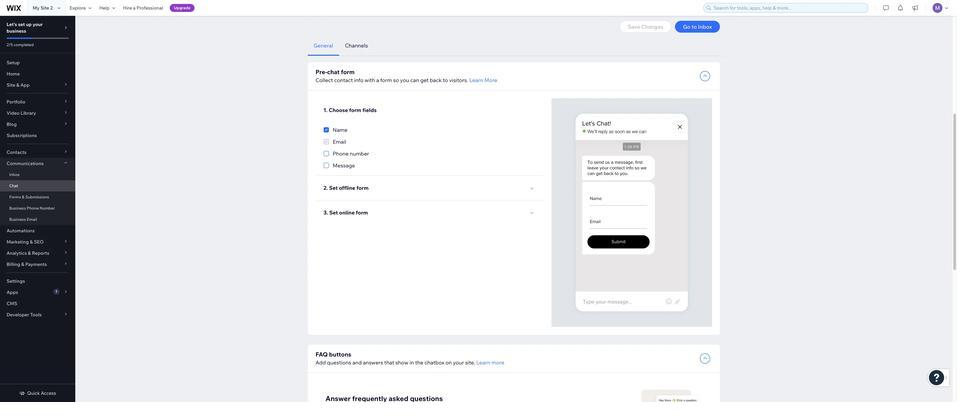 Task type: locate. For each thing, give the bounding box(es) containing it.
video
[[7, 110, 19, 116]]

site down home at the top left of the page
[[7, 82, 15, 88]]

you
[[400, 77, 409, 84]]

that
[[384, 360, 394, 367]]

0 vertical spatial inbox
[[698, 23, 712, 30]]

developer
[[7, 312, 29, 318]]

developer tools
[[7, 312, 42, 318]]

1 horizontal spatial your
[[453, 360, 464, 367]]

your
[[33, 21, 43, 27], [453, 360, 464, 367]]

0 vertical spatial set
[[329, 185, 338, 192]]

to right 'go'
[[692, 23, 697, 30]]

2 business from the top
[[9, 217, 26, 222]]

upgrade button
[[170, 4, 194, 12]]

go to inbox
[[683, 23, 712, 30]]

phone inside phone number option
[[333, 151, 349, 157]]

a right hire
[[133, 5, 136, 11]]

general button
[[308, 36, 339, 56]]

sidebar element
[[0, 16, 75, 403]]

and
[[352, 360, 362, 367]]

channels button
[[339, 36, 374, 56]]

pre-chat form collect contact info with a form so you can get back to visitors. learn more
[[316, 68, 497, 84]]

let's
[[7, 21, 17, 27]]

settings
[[7, 279, 25, 285]]

a right with
[[376, 77, 379, 84]]

set for 3.
[[329, 210, 338, 216]]

to right back
[[443, 77, 448, 84]]

forms & submissions link
[[0, 192, 75, 203]]

marketing & seo button
[[0, 237, 75, 248]]

upgrade
[[174, 5, 190, 10]]

learn right site.
[[476, 360, 490, 367]]

learn inside pre-chat form collect contact info with a form so you can get back to visitors. learn more
[[469, 77, 483, 84]]

1 vertical spatial inbox
[[9, 172, 20, 177]]

1 vertical spatial a
[[376, 77, 379, 84]]

site
[[41, 5, 49, 11], [7, 82, 15, 88]]

quick access button
[[19, 391, 56, 397]]

1 horizontal spatial a
[[376, 77, 379, 84]]

0 vertical spatial site
[[41, 5, 49, 11]]

developer tools button
[[0, 310, 75, 321]]

learn left more
[[469, 77, 483, 84]]

your inside let's set up your business
[[33, 21, 43, 27]]

payments
[[25, 262, 47, 268]]

form left fields
[[349, 107, 361, 114]]

& left seo
[[30, 239, 33, 245]]

0 vertical spatial a
[[133, 5, 136, 11]]

email
[[27, 217, 37, 222]]

business phone number link
[[0, 203, 75, 214]]

set right 3.
[[329, 210, 338, 216]]

0 horizontal spatial a
[[133, 5, 136, 11]]

learn more link
[[469, 76, 497, 84]]

tab list containing general
[[308, 36, 720, 56]]

1 vertical spatial phone
[[27, 206, 39, 211]]

to inside button
[[692, 23, 697, 30]]

analytics & reports
[[7, 251, 49, 257]]

0 vertical spatial to
[[692, 23, 697, 30]]

video library button
[[0, 108, 75, 119]]

form right 'online'
[[356, 210, 368, 216]]

&
[[16, 82, 19, 88], [22, 195, 24, 200], [30, 239, 33, 245], [28, 251, 31, 257], [21, 262, 24, 268]]

2/5
[[7, 42, 13, 47]]

business for business phone number
[[9, 206, 26, 211]]

set right 2.
[[329, 185, 338, 192]]

blog button
[[0, 119, 75, 130]]

pre-
[[316, 68, 327, 76]]

0 horizontal spatial site
[[7, 82, 15, 88]]

the
[[415, 360, 423, 367]]

marketing
[[7, 239, 29, 245]]

0 horizontal spatial your
[[33, 21, 43, 27]]

faq
[[316, 351, 328, 359]]

contacts
[[7, 150, 26, 156]]

1 vertical spatial set
[[329, 210, 338, 216]]

automations link
[[0, 226, 75, 237]]

site inside dropdown button
[[7, 82, 15, 88]]

0 vertical spatial business
[[9, 206, 26, 211]]

general
[[314, 42, 333, 49]]

site left 2
[[41, 5, 49, 11]]

1 vertical spatial your
[[453, 360, 464, 367]]

1 vertical spatial business
[[9, 217, 26, 222]]

inbox inside inbox link
[[9, 172, 20, 177]]

number
[[350, 151, 369, 157]]

phone up email
[[27, 206, 39, 211]]

professional
[[137, 5, 163, 11]]

3.
[[324, 210, 328, 216]]

None field
[[366, 5, 401, 17], [414, 5, 449, 17], [366, 5, 401, 17], [414, 5, 449, 17]]

1 vertical spatial learn
[[476, 360, 490, 367]]

1. choose form fields
[[324, 107, 377, 114]]

show
[[396, 360, 408, 367]]

0 vertical spatial your
[[33, 21, 43, 27]]

inbox right 'go'
[[698, 23, 712, 30]]

learn
[[469, 77, 483, 84], [476, 360, 490, 367]]

Name checkbox
[[324, 126, 347, 134]]

1 vertical spatial site
[[7, 82, 15, 88]]

business down forms
[[9, 206, 26, 211]]

form
[[341, 68, 355, 76], [380, 77, 392, 84], [349, 107, 361, 114], [357, 185, 369, 192], [356, 210, 368, 216]]

tab list
[[308, 36, 720, 56]]

2.
[[324, 185, 328, 192]]

phone up message option on the left top
[[333, 151, 349, 157]]

marketing & seo
[[7, 239, 44, 245]]

& left app
[[16, 82, 19, 88]]

1 business from the top
[[9, 206, 26, 211]]

business up automations
[[9, 217, 26, 222]]

form up 'contact'
[[341, 68, 355, 76]]

& left reports
[[28, 251, 31, 257]]

your right on in the left of the page
[[453, 360, 464, 367]]

None checkbox
[[324, 138, 346, 146]]

Message checkbox
[[324, 162, 355, 170]]

your right up
[[33, 21, 43, 27]]

0 horizontal spatial inbox
[[9, 172, 20, 177]]

more
[[484, 77, 497, 84]]

setup link
[[0, 57, 75, 68]]

questions
[[327, 360, 351, 367]]

subscriptions link
[[0, 130, 75, 141]]

quick access
[[27, 391, 56, 397]]

visitors.
[[449, 77, 468, 84]]

1 horizontal spatial inbox
[[698, 23, 712, 30]]

communications
[[7, 161, 44, 167]]

1 horizontal spatial phone
[[333, 151, 349, 157]]

0 horizontal spatial phone
[[27, 206, 39, 211]]

1 vertical spatial to
[[443, 77, 448, 84]]

0 vertical spatial phone
[[333, 151, 349, 157]]

apps
[[7, 290, 18, 296]]

to
[[692, 23, 697, 30], [443, 77, 448, 84]]

forms
[[9, 195, 21, 200]]

business
[[9, 206, 26, 211], [9, 217, 26, 222]]

& right billing
[[21, 262, 24, 268]]

& inside dropdown button
[[21, 262, 24, 268]]

name
[[333, 127, 347, 133]]

& right forms
[[22, 195, 24, 200]]

can
[[410, 77, 419, 84]]

quick
[[27, 391, 40, 397]]

1 horizontal spatial to
[[692, 23, 697, 30]]

0 horizontal spatial to
[[443, 77, 448, 84]]

subscriptions
[[7, 133, 37, 139]]

0 vertical spatial learn
[[469, 77, 483, 84]]

inbox
[[698, 23, 712, 30], [9, 172, 20, 177]]

set for 2.
[[329, 185, 338, 192]]

inbox up 'chat'
[[9, 172, 20, 177]]

chat link
[[0, 181, 75, 192]]



Task type: describe. For each thing, give the bounding box(es) containing it.
let's set up your business
[[7, 21, 43, 34]]

help
[[99, 5, 110, 11]]

library
[[21, 110, 36, 116]]

phone inside business phone number link
[[27, 206, 39, 211]]

learn more link
[[476, 359, 504, 367]]

site & app
[[7, 82, 30, 88]]

get
[[420, 77, 429, 84]]

1
[[56, 290, 57, 294]]

access
[[41, 391, 56, 397]]

home link
[[0, 68, 75, 80]]

business for business email
[[9, 217, 26, 222]]

add
[[316, 360, 326, 367]]

my
[[33, 5, 39, 11]]

collect
[[316, 77, 333, 84]]

2/5 completed
[[7, 42, 34, 47]]

& for site
[[16, 82, 19, 88]]

chat
[[327, 68, 340, 76]]

more
[[492, 360, 504, 367]]

2
[[50, 5, 53, 11]]

channels
[[345, 42, 368, 49]]

explore
[[70, 5, 86, 11]]

number
[[40, 206, 55, 211]]

buttons
[[329, 351, 351, 359]]

portfolio button
[[0, 96, 75, 108]]

hire a professional link
[[119, 0, 167, 16]]

your inside faq buttons add questions and answers that show in the chatbox on your site. learn more
[[453, 360, 464, 367]]

& for billing
[[21, 262, 24, 268]]

completed
[[14, 42, 34, 47]]

app
[[20, 82, 30, 88]]

seo
[[34, 239, 44, 245]]

site.
[[465, 360, 475, 367]]

go
[[683, 23, 691, 30]]

& for forms
[[22, 195, 24, 200]]

business
[[7, 28, 26, 34]]

so
[[393, 77, 399, 84]]

3. set online form
[[324, 210, 368, 216]]

offline
[[339, 185, 355, 192]]

learn inside faq buttons add questions and answers that show in the chatbox on your site. learn more
[[476, 360, 490, 367]]

set
[[18, 21, 25, 27]]

forms & submissions
[[9, 195, 49, 200]]

go to inbox button
[[675, 21, 720, 33]]

in
[[410, 360, 414, 367]]

contact
[[334, 77, 353, 84]]

1.
[[324, 107, 328, 114]]

site & app button
[[0, 80, 75, 91]]

analytics & reports button
[[0, 248, 75, 259]]

answers
[[363, 360, 383, 367]]

& for marketing
[[30, 239, 33, 245]]

with
[[365, 77, 375, 84]]

form right offline
[[357, 185, 369, 192]]

billing
[[7, 262, 20, 268]]

choose
[[329, 107, 348, 114]]

hire
[[123, 5, 132, 11]]

settings link
[[0, 276, 75, 287]]

automations
[[7, 228, 35, 234]]

message
[[333, 163, 355, 169]]

billing & payments
[[7, 262, 47, 268]]

submissions
[[25, 195, 49, 200]]

cms
[[7, 301, 17, 307]]

inbox inside go to inbox button
[[698, 23, 712, 30]]

on
[[446, 360, 452, 367]]

& for analytics
[[28, 251, 31, 257]]

to inside pre-chat form collect contact info with a form so you can get back to visitors. learn more
[[443, 77, 448, 84]]

up
[[26, 21, 32, 27]]

analytics
[[7, 251, 27, 257]]

form left the so
[[380, 77, 392, 84]]

portfolio
[[7, 99, 25, 105]]

cms link
[[0, 299, 75, 310]]

info
[[354, 77, 363, 84]]

setup
[[7, 60, 20, 66]]

my site 2
[[33, 5, 53, 11]]

business email
[[9, 217, 37, 222]]

a inside pre-chat form collect contact info with a form so you can get back to visitors. learn more
[[376, 77, 379, 84]]

communications button
[[0, 158, 75, 169]]

tools
[[30, 312, 42, 318]]

billing & payments button
[[0, 259, 75, 271]]

Phone number checkbox
[[324, 150, 369, 158]]

chat
[[9, 184, 18, 189]]

2. set offline form
[[324, 185, 369, 192]]

faq buttons add questions and answers that show in the chatbox on your site. learn more
[[316, 351, 504, 367]]

inbox link
[[0, 169, 75, 181]]

help button
[[95, 0, 119, 16]]

1 horizontal spatial site
[[41, 5, 49, 11]]

fields
[[363, 107, 377, 114]]

video library
[[7, 110, 36, 116]]

phone number
[[333, 151, 369, 157]]

online
[[339, 210, 355, 216]]

Search for tools, apps, help & more... field
[[712, 3, 866, 13]]



Task type: vqa. For each thing, say whether or not it's contained in the screenshot.
3. Set
yes



